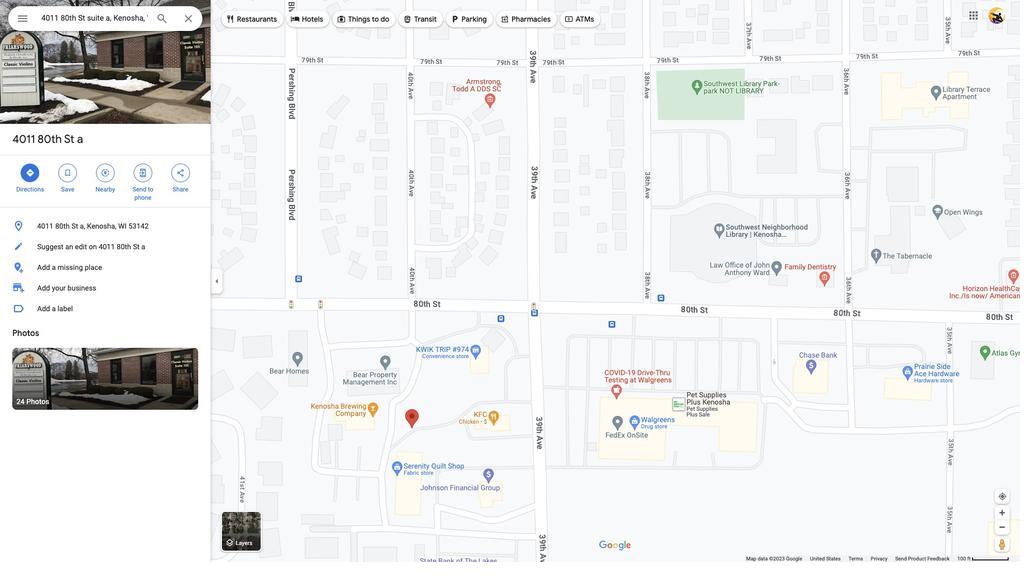 Task type: describe. For each thing, give the bounding box(es) containing it.

[[226, 13, 235, 25]]

privacy
[[871, 556, 888, 562]]


[[403, 13, 412, 25]]

©2023
[[770, 556, 785, 562]]

24 photos button
[[12, 348, 198, 410]]

send product feedback button
[[896, 556, 950, 563]]

80th for a,
[[55, 222, 70, 230]]

edit
[[75, 243, 87, 251]]

24
[[17, 398, 25, 406]]

things
[[348, 14, 370, 24]]


[[26, 167, 35, 179]]

place
[[85, 263, 102, 272]]

pharmacies
[[512, 14, 551, 24]]

add a label
[[37, 305, 73, 313]]

an
[[65, 243, 73, 251]]

add for add your business
[[37, 284, 50, 292]]

 things to do
[[337, 13, 390, 25]]

suggest
[[37, 243, 64, 251]]

send for send to phone
[[133, 186, 146, 193]]

st for a,
[[71, 222, 78, 230]]

map data ©2023 google
[[747, 556, 803, 562]]


[[450, 13, 460, 25]]

4011 80th St suite a, Kenosha, WI 53142 field
[[8, 6, 202, 31]]

a down 53142 on the left
[[141, 243, 145, 251]]

suggest an edit on 4011 80th st a button
[[0, 237, 211, 257]]

add your business link
[[0, 278, 211, 299]]

google maps element
[[0, 0, 1021, 563]]

4011 for 4011 80th st a, kenosha, wi 53142
[[37, 222, 53, 230]]

terms button
[[849, 556, 864, 563]]


[[337, 13, 346, 25]]

add for add a missing place
[[37, 263, 50, 272]]

 button
[[8, 6, 37, 33]]

80th for a
[[38, 132, 62, 147]]


[[101, 167, 110, 179]]

feedback
[[928, 556, 950, 562]]

a left 'missing'
[[52, 263, 56, 272]]

share
[[173, 186, 188, 193]]

hotels
[[302, 14, 323, 24]]

on
[[89, 243, 97, 251]]

data
[[758, 556, 768, 562]]

53142
[[128, 222, 149, 230]]

transit
[[414, 14, 437, 24]]

4011 80th st a, kenosha, wi 53142
[[37, 222, 149, 230]]

st inside button
[[133, 243, 140, 251]]

 pharmacies
[[501, 13, 551, 25]]

4011 80th st a main content
[[0, 0, 211, 563]]

 parking
[[450, 13, 487, 25]]

a up actions for 4011 80th st a region
[[77, 132, 83, 147]]

st for a
[[64, 132, 74, 147]]

phone
[[134, 194, 152, 201]]

add for add a label
[[37, 305, 50, 313]]

atms
[[576, 14, 594, 24]]

terms
[[849, 556, 864, 562]]

0 vertical spatial photos
[[12, 329, 39, 339]]

ft
[[968, 556, 971, 562]]

 search field
[[8, 6, 202, 33]]

zoom in image
[[999, 509, 1007, 517]]

actions for 4011 80th st a region
[[0, 155, 211, 207]]

nearby
[[96, 186, 115, 193]]

united states button
[[811, 556, 841, 563]]


[[17, 11, 29, 26]]

send to phone
[[133, 186, 153, 201]]

show street view coverage image
[[995, 537, 1010, 552]]

product
[[909, 556, 927, 562]]

add a missing place
[[37, 263, 102, 272]]

directions
[[16, 186, 44, 193]]



Task type: locate. For each thing, give the bounding box(es) containing it.
1 vertical spatial photos
[[26, 398, 49, 406]]

add left your
[[37, 284, 50, 292]]

to inside  things to do
[[372, 14, 379, 24]]

add down suggest
[[37, 263, 50, 272]]

kenosha,
[[87, 222, 117, 230]]

photos inside button
[[26, 398, 49, 406]]

1 vertical spatial 4011
[[37, 222, 53, 230]]

business
[[68, 284, 96, 292]]


[[291, 13, 300, 25]]

collapse side panel image
[[211, 276, 223, 287]]


[[565, 13, 574, 25]]

footer
[[747, 556, 958, 563]]

1 vertical spatial add
[[37, 284, 50, 292]]

st inside button
[[71, 222, 78, 230]]

to up phone
[[148, 186, 153, 193]]

4011 right on
[[99, 243, 115, 251]]

1 vertical spatial send
[[896, 556, 907, 562]]

0 vertical spatial to
[[372, 14, 379, 24]]

2 vertical spatial 4011
[[99, 243, 115, 251]]

1 vertical spatial st
[[71, 222, 78, 230]]

1 vertical spatial to
[[148, 186, 153, 193]]

missing
[[58, 263, 83, 272]]

4011 for 4011 80th st a
[[12, 132, 35, 147]]

privacy button
[[871, 556, 888, 563]]

add left label
[[37, 305, 50, 313]]

show your location image
[[998, 492, 1008, 502]]

photos right 24
[[26, 398, 49, 406]]

80th inside button
[[55, 222, 70, 230]]

100
[[958, 556, 967, 562]]

100 ft button
[[958, 556, 1010, 562]]

photos
[[12, 329, 39, 339], [26, 398, 49, 406]]

2 vertical spatial add
[[37, 305, 50, 313]]

None field
[[41, 12, 148, 24]]

80th inside button
[[117, 243, 131, 251]]

1 horizontal spatial 4011
[[37, 222, 53, 230]]

3 add from the top
[[37, 305, 50, 313]]

 restaurants
[[226, 13, 277, 25]]

add your business
[[37, 284, 96, 292]]

100 ft
[[958, 556, 971, 562]]

4011 80th st a
[[12, 132, 83, 147]]

layers
[[236, 540, 253, 547]]

0 horizontal spatial to
[[148, 186, 153, 193]]

4011 up suggest
[[37, 222, 53, 230]]

zoom out image
[[999, 524, 1007, 532]]

united states
[[811, 556, 841, 562]]

4011 up 
[[12, 132, 35, 147]]

map
[[747, 556, 757, 562]]

none field inside 4011 80th st suite a, kenosha, wi 53142 field
[[41, 12, 148, 24]]

st up 
[[64, 132, 74, 147]]

restaurants
[[237, 14, 277, 24]]

send product feedback
[[896, 556, 950, 562]]

send up phone
[[133, 186, 146, 193]]

1 vertical spatial 80th
[[55, 222, 70, 230]]

4011 80th st a, kenosha, wi 53142 button
[[0, 216, 211, 237]]

a inside button
[[52, 305, 56, 313]]

 transit
[[403, 13, 437, 25]]


[[176, 167, 185, 179]]

send
[[133, 186, 146, 193], [896, 556, 907, 562]]

4011 inside button
[[37, 222, 53, 230]]

st down 53142 on the left
[[133, 243, 140, 251]]

send for send product feedback
[[896, 556, 907, 562]]

4011 inside button
[[99, 243, 115, 251]]

to
[[372, 14, 379, 24], [148, 186, 153, 193]]

80th
[[38, 132, 62, 147], [55, 222, 70, 230], [117, 243, 131, 251]]

add
[[37, 263, 50, 272], [37, 284, 50, 292], [37, 305, 50, 313]]

0 vertical spatial add
[[37, 263, 50, 272]]

suggest an edit on 4011 80th st a
[[37, 243, 145, 251]]

a,
[[80, 222, 85, 230]]

0 vertical spatial 4011
[[12, 132, 35, 147]]

your
[[52, 284, 66, 292]]

send inside send to phone
[[133, 186, 146, 193]]

2 horizontal spatial 4011
[[99, 243, 115, 251]]


[[63, 167, 72, 179]]

2 vertical spatial st
[[133, 243, 140, 251]]

0 vertical spatial st
[[64, 132, 74, 147]]

st
[[64, 132, 74, 147], [71, 222, 78, 230], [133, 243, 140, 251]]

to left do at the left top of page
[[372, 14, 379, 24]]

1 add from the top
[[37, 263, 50, 272]]

send left product
[[896, 556, 907, 562]]

add a label button
[[0, 299, 211, 319]]

photos down 'add a label'
[[12, 329, 39, 339]]


[[138, 167, 148, 179]]

a left label
[[52, 305, 56, 313]]

0 vertical spatial send
[[133, 186, 146, 193]]

24 photos
[[17, 398, 49, 406]]

send inside 'button'
[[896, 556, 907, 562]]

google account: ben nelson  
(ben.nelson1980@gmail.com) image
[[989, 7, 1006, 24]]

to inside send to phone
[[148, 186, 153, 193]]

add inside button
[[37, 305, 50, 313]]

add a missing place button
[[0, 257, 211, 278]]

0 horizontal spatial send
[[133, 186, 146, 193]]

do
[[381, 14, 390, 24]]

google
[[787, 556, 803, 562]]

united
[[811, 556, 825, 562]]

1 horizontal spatial to
[[372, 14, 379, 24]]

footer containing map data ©2023 google
[[747, 556, 958, 563]]

states
[[827, 556, 841, 562]]

0 vertical spatial 80th
[[38, 132, 62, 147]]

 hotels
[[291, 13, 323, 25]]

2 add from the top
[[37, 284, 50, 292]]

 atms
[[565, 13, 594, 25]]

st left a,
[[71, 222, 78, 230]]

1 horizontal spatial send
[[896, 556, 907, 562]]

parking
[[462, 14, 487, 24]]

2 vertical spatial 80th
[[117, 243, 131, 251]]

wi
[[118, 222, 127, 230]]

footer inside google maps element
[[747, 556, 958, 563]]

0 horizontal spatial 4011
[[12, 132, 35, 147]]

label
[[58, 305, 73, 313]]

save
[[61, 186, 74, 193]]

4011
[[12, 132, 35, 147], [37, 222, 53, 230], [99, 243, 115, 251]]

add inside button
[[37, 263, 50, 272]]


[[501, 13, 510, 25]]

a
[[77, 132, 83, 147], [141, 243, 145, 251], [52, 263, 56, 272], [52, 305, 56, 313]]



Task type: vqa. For each thing, say whether or not it's contained in the screenshot.
6 hr 17 min's Nonstop
no



